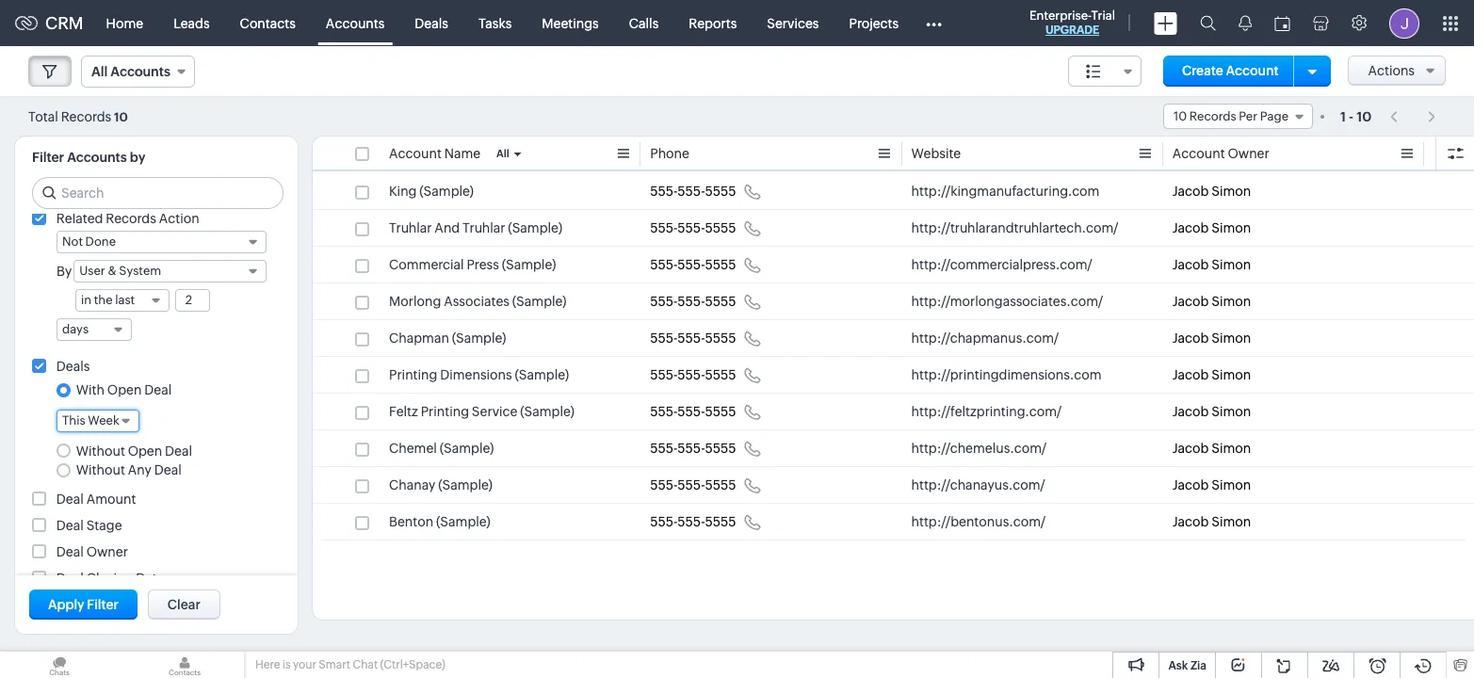 Task type: locate. For each thing, give the bounding box(es) containing it.
5555
[[705, 184, 736, 199], [705, 220, 736, 236], [705, 257, 736, 272], [705, 294, 736, 309], [705, 331, 736, 346], [705, 367, 736, 382], [705, 404, 736, 419], [705, 441, 736, 456], [705, 478, 736, 493], [705, 514, 736, 529]]

simon for http://printingdimensions.com
[[1212, 367, 1251, 382]]

3 jacob from the top
[[1173, 257, 1209, 272]]

555-555-5555
[[650, 184, 736, 199], [650, 220, 736, 236], [650, 257, 736, 272], [650, 294, 736, 309], [650, 331, 736, 346], [650, 367, 736, 382], [650, 404, 736, 419], [650, 441, 736, 456], [650, 478, 736, 493], [650, 514, 736, 529]]

reports
[[689, 16, 737, 31]]

5555 for http://truhlarandtruhlartech.com/
[[705, 220, 736, 236]]

&
[[108, 264, 117, 278]]

deals up with
[[56, 359, 90, 374]]

open up any
[[128, 443, 162, 458]]

deals inside deals link
[[415, 16, 448, 31]]

smart
[[319, 658, 350, 672]]

2 simon from the top
[[1212, 220, 1251, 236]]

5 jacob simon from the top
[[1173, 331, 1251, 346]]

create
[[1182, 63, 1223, 78]]

not
[[62, 235, 83, 249]]

10
[[1357, 109, 1372, 124], [1174, 109, 1187, 123], [114, 110, 128, 124]]

records for per
[[1190, 109, 1236, 123]]

2 jacob simon from the top
[[1173, 220, 1251, 236]]

account for account owner
[[1173, 146, 1225, 161]]

all
[[91, 64, 108, 79], [496, 148, 509, 159]]

with
[[76, 383, 105, 398]]

http://printingdimensions.com
[[911, 367, 1102, 382]]

6 5555 from the top
[[705, 367, 736, 382]]

7 jacob from the top
[[1173, 404, 1209, 419]]

accounts for filter accounts by
[[67, 150, 127, 165]]

5555 for http://kingmanufacturing.com
[[705, 184, 736, 199]]

3 simon from the top
[[1212, 257, 1251, 272]]

account up the king
[[389, 146, 442, 161]]

open
[[107, 383, 142, 398], [128, 443, 162, 458]]

8 5555 from the top
[[705, 441, 736, 456]]

http://chemelus.com/
[[911, 441, 1047, 456]]

9 jacob simon from the top
[[1173, 478, 1251, 493]]

accounts
[[326, 16, 385, 31], [111, 64, 170, 79], [67, 150, 127, 165]]

in the last
[[81, 293, 135, 307]]

and
[[435, 220, 460, 236]]

accounts left deals link
[[326, 16, 385, 31]]

1 horizontal spatial all
[[496, 148, 509, 159]]

1 horizontal spatial truhlar
[[463, 220, 505, 236]]

all right name
[[496, 148, 509, 159]]

2 555-555-5555 from the top
[[650, 220, 736, 236]]

9 5555 from the top
[[705, 478, 736, 493]]

http://chapmanus.com/ link
[[911, 329, 1059, 348]]

(sample) down chanay (sample)
[[436, 514, 491, 529]]

records inside the 10 records per page field
[[1190, 109, 1236, 123]]

1 simon from the top
[[1212, 184, 1251, 199]]

profile image
[[1389, 8, 1420, 38]]

http://commercialpress.com/ link
[[911, 255, 1093, 274]]

7 simon from the top
[[1212, 404, 1251, 419]]

create menu image
[[1154, 12, 1178, 34]]

1 vertical spatial filter
[[87, 597, 119, 612]]

http://feltzprinting.com/ link
[[911, 402, 1062, 421]]

stage
[[86, 518, 122, 533]]

1 vertical spatial all
[[496, 148, 509, 159]]

2 jacob from the top
[[1173, 220, 1209, 236]]

account down 10 records per page
[[1173, 146, 1225, 161]]

2 5555 from the top
[[705, 220, 736, 236]]

records down search text box
[[106, 211, 156, 226]]

jacob for http://morlongassociates.com/
[[1173, 294, 1209, 309]]

all inside field
[[91, 64, 108, 79]]

owner up the closing
[[86, 545, 128, 560]]

home
[[106, 16, 143, 31]]

6 555-555-5555 from the top
[[650, 367, 736, 382]]

10 down create
[[1174, 109, 1187, 123]]

1 vertical spatial without
[[76, 463, 125, 478]]

5 jacob from the top
[[1173, 331, 1209, 346]]

10 inside total records 10
[[114, 110, 128, 124]]

in
[[81, 293, 92, 307]]

555-555-5555 for morlong associates (sample)
[[650, 294, 736, 309]]

all accounts
[[91, 64, 170, 79]]

chanay
[[389, 478, 436, 493]]

row group containing king (sample)
[[313, 173, 1474, 541]]

555-555-5555 for chapman (sample)
[[650, 331, 736, 346]]

date
[[136, 571, 164, 586]]

1 vertical spatial open
[[128, 443, 162, 458]]

(sample) up printing dimensions (sample)
[[452, 331, 506, 346]]

1 horizontal spatial owner
[[1228, 146, 1270, 161]]

truhlar left "and"
[[389, 220, 432, 236]]

http://truhlarandtruhlartech.com/ link
[[911, 219, 1119, 237]]

jacob for http://chemelus.com/
[[1173, 441, 1209, 456]]

None field
[[1068, 56, 1142, 87]]

0 vertical spatial open
[[107, 383, 142, 398]]

related records action
[[56, 211, 199, 226]]

here is your smart chat (ctrl+space)
[[255, 658, 445, 672]]

truhlar up press
[[463, 220, 505, 236]]

deal left stage
[[56, 518, 84, 533]]

owner down "per"
[[1228, 146, 1270, 161]]

1 555-555-5555 from the top
[[650, 184, 736, 199]]

this week
[[62, 414, 119, 428]]

(sample) up commercial press (sample) link
[[508, 220, 562, 236]]

1 vertical spatial accounts
[[111, 64, 170, 79]]

2 without from the top
[[76, 463, 125, 478]]

3 jacob simon from the top
[[1173, 257, 1251, 272]]

10 right -
[[1357, 109, 1372, 124]]

without up deal amount
[[76, 463, 125, 478]]

morlong associates (sample)
[[389, 294, 567, 309]]

10 jacob simon from the top
[[1173, 514, 1251, 529]]

2 horizontal spatial 10
[[1357, 109, 1372, 124]]

closing
[[86, 571, 133, 586]]

0 vertical spatial all
[[91, 64, 108, 79]]

0 vertical spatial deals
[[415, 16, 448, 31]]

search element
[[1189, 0, 1227, 46]]

simon for http://bentonus.com/
[[1212, 514, 1251, 529]]

5 5555 from the top
[[705, 331, 736, 346]]

(sample) inside benton (sample) link
[[436, 514, 491, 529]]

upgrade
[[1046, 24, 1099, 37]]

0 vertical spatial owner
[[1228, 146, 1270, 161]]

records left "per"
[[1190, 109, 1236, 123]]

leads
[[173, 16, 210, 31]]

0 horizontal spatial filter
[[32, 150, 64, 165]]

http://bentonus.com/ link
[[911, 512, 1046, 531]]

filter down the closing
[[87, 597, 119, 612]]

press
[[467, 257, 499, 272]]

0 horizontal spatial 10
[[114, 110, 128, 124]]

accounts link
[[311, 0, 400, 46]]

without for without open deal
[[76, 443, 125, 458]]

1 horizontal spatial deals
[[415, 16, 448, 31]]

2 horizontal spatial account
[[1226, 63, 1279, 78]]

owner
[[1228, 146, 1270, 161], [86, 545, 128, 560]]

6 simon from the top
[[1212, 367, 1251, 382]]

meetings
[[542, 16, 599, 31]]

5 555-555-5555 from the top
[[650, 331, 736, 346]]

simon for http://truhlarandtruhlartech.com/
[[1212, 220, 1251, 236]]

account for account name
[[389, 146, 442, 161]]

1 horizontal spatial account
[[1173, 146, 1225, 161]]

printing down the chapman at the left
[[389, 367, 437, 382]]

commercial press (sample)
[[389, 257, 556, 272]]

(ctrl+space)
[[380, 658, 445, 672]]

home link
[[91, 0, 158, 46]]

http://chemelus.com/ link
[[911, 439, 1047, 458]]

9 555-555-5555 from the top
[[650, 478, 736, 493]]

10 5555 from the top
[[705, 514, 736, 529]]

1 jacob from the top
[[1173, 184, 1209, 199]]

jacob simon for http://printingdimensions.com
[[1173, 367, 1251, 382]]

8 jacob from the top
[[1173, 441, 1209, 456]]

(sample) right press
[[502, 257, 556, 272]]

records up filter accounts by
[[61, 109, 111, 124]]

5555 for http://bentonus.com/
[[705, 514, 736, 529]]

days field
[[57, 318, 132, 341]]

reports link
[[674, 0, 752, 46]]

Search text field
[[33, 178, 283, 208]]

amount
[[86, 492, 136, 507]]

1 vertical spatial deals
[[56, 359, 90, 374]]

deal right any
[[154, 463, 182, 478]]

row group
[[313, 173, 1474, 541]]

4 simon from the top
[[1212, 294, 1251, 309]]

3 555-555-5555 from the top
[[650, 257, 736, 272]]

(sample) up "and"
[[419, 184, 474, 199]]

all up total records 10
[[91, 64, 108, 79]]

8 simon from the top
[[1212, 441, 1251, 456]]

555-555-5555 for printing dimensions (sample)
[[650, 367, 736, 382]]

8 555-555-5555 from the top
[[650, 441, 736, 456]]

2 vertical spatial accounts
[[67, 150, 127, 165]]

feltz
[[389, 404, 418, 419]]

10 555-555-5555 from the top
[[650, 514, 736, 529]]

10 down all accounts
[[114, 110, 128, 124]]

0 horizontal spatial account
[[389, 146, 442, 161]]

signals image
[[1239, 15, 1252, 31]]

2 truhlar from the left
[[463, 220, 505, 236]]

5 simon from the top
[[1212, 331, 1251, 346]]

filter down "total"
[[32, 150, 64, 165]]

jacob for http://chanayus.com/
[[1173, 478, 1209, 493]]

10 jacob from the top
[[1173, 514, 1209, 529]]

None text field
[[176, 290, 209, 311]]

4 jacob from the top
[[1173, 294, 1209, 309]]

account up "per"
[[1226, 63, 1279, 78]]

deal closing date
[[56, 571, 164, 586]]

1 vertical spatial owner
[[86, 545, 128, 560]]

apply
[[48, 597, 84, 612]]

jacob simon for http://morlongassociates.com/
[[1173, 294, 1251, 309]]

(sample) down chemel (sample) link
[[438, 478, 493, 493]]

truhlar and truhlar (sample)
[[389, 220, 562, 236]]

8 jacob simon from the top
[[1173, 441, 1251, 456]]

-
[[1349, 109, 1354, 124]]

1 truhlar from the left
[[389, 220, 432, 236]]

accounts left the by
[[67, 150, 127, 165]]

user & system
[[79, 264, 161, 278]]

10 simon from the top
[[1212, 514, 1251, 529]]

(sample) right the service
[[520, 404, 575, 419]]

printing up chemel (sample) link
[[421, 404, 469, 419]]

0 horizontal spatial owner
[[86, 545, 128, 560]]

1 without from the top
[[76, 443, 125, 458]]

in the last field
[[75, 289, 170, 312]]

6 jacob from the top
[[1173, 367, 1209, 382]]

chemel
[[389, 441, 437, 456]]

owner for account owner
[[1228, 146, 1270, 161]]

king (sample)
[[389, 184, 474, 199]]

all for all accounts
[[91, 64, 108, 79]]

contacts image
[[125, 652, 244, 678]]

0 vertical spatial without
[[76, 443, 125, 458]]

4 jacob simon from the top
[[1173, 294, 1251, 309]]

7 jacob simon from the top
[[1173, 404, 1251, 419]]

ask
[[1169, 659, 1188, 673]]

http://truhlarandtruhlartech.com/
[[911, 220, 1119, 236]]

(sample) inside 'truhlar and truhlar (sample)' link
[[508, 220, 562, 236]]

account name
[[389, 146, 481, 161]]

records
[[61, 109, 111, 124], [1190, 109, 1236, 123], [106, 211, 156, 226]]

4 555-555-5555 from the top
[[650, 294, 736, 309]]

6 jacob simon from the top
[[1173, 367, 1251, 382]]

1
[[1340, 109, 1346, 124]]

without any deal
[[76, 463, 182, 478]]

3 5555 from the top
[[705, 257, 736, 272]]

benton (sample)
[[389, 514, 491, 529]]

555-555-5555 for commercial press (sample)
[[650, 257, 736, 272]]

create account
[[1182, 63, 1279, 78]]

1 horizontal spatial 10
[[1174, 109, 1187, 123]]

1 - 10
[[1340, 109, 1372, 124]]

chemel (sample)
[[389, 441, 494, 456]]

filter
[[32, 150, 64, 165], [87, 597, 119, 612]]

records for action
[[106, 211, 156, 226]]

1 5555 from the top
[[705, 184, 736, 199]]

(sample) inside chanay (sample) link
[[438, 478, 493, 493]]

without down this week field
[[76, 443, 125, 458]]

deal stage
[[56, 518, 122, 533]]

(sample) right associates at the top
[[512, 294, 567, 309]]

0 horizontal spatial all
[[91, 64, 108, 79]]

accounts down home link
[[111, 64, 170, 79]]

(sample) up the service
[[515, 367, 569, 382]]

9 simon from the top
[[1212, 478, 1251, 493]]

http://bentonus.com/
[[911, 514, 1046, 529]]

555-
[[650, 184, 678, 199], [678, 184, 705, 199], [650, 220, 678, 236], [678, 220, 705, 236], [650, 257, 678, 272], [678, 257, 705, 272], [650, 294, 678, 309], [678, 294, 705, 309], [650, 331, 678, 346], [678, 331, 705, 346], [650, 367, 678, 382], [678, 367, 705, 382], [650, 404, 678, 419], [678, 404, 705, 419], [650, 441, 678, 456], [678, 441, 705, 456], [650, 478, 678, 493], [678, 478, 705, 493], [650, 514, 678, 529], [678, 514, 705, 529]]

navigation
[[1381, 103, 1446, 130]]

1 horizontal spatial filter
[[87, 597, 119, 612]]

profile element
[[1378, 0, 1431, 46]]

9 jacob from the top
[[1173, 478, 1209, 493]]

truhlar
[[389, 220, 432, 236], [463, 220, 505, 236]]

here
[[255, 658, 280, 672]]

5555 for http://chanayus.com/
[[705, 478, 736, 493]]

services link
[[752, 0, 834, 46]]

(sample) down feltz printing service (sample) link in the left bottom of the page
[[440, 441, 494, 456]]

4 5555 from the top
[[705, 294, 736, 309]]

0 horizontal spatial truhlar
[[389, 220, 432, 236]]

actions
[[1368, 63, 1415, 78]]

accounts inside field
[[111, 64, 170, 79]]

open right with
[[107, 383, 142, 398]]

7 5555 from the top
[[705, 404, 736, 419]]

(sample) inside feltz printing service (sample) link
[[520, 404, 575, 419]]

records for 10
[[61, 109, 111, 124]]

by
[[130, 150, 145, 165]]

deal up apply
[[56, 571, 84, 586]]

1 jacob simon from the top
[[1173, 184, 1251, 199]]

deals left tasks link
[[415, 16, 448, 31]]

7 555-555-5555 from the top
[[650, 404, 736, 419]]

deal
[[144, 383, 172, 398], [165, 443, 192, 458], [154, 463, 182, 478], [56, 492, 84, 507], [56, 518, 84, 533], [56, 545, 84, 560], [56, 571, 84, 586]]



Task type: describe. For each thing, give the bounding box(es) containing it.
action
[[159, 211, 199, 226]]

Not Done field
[[57, 231, 267, 253]]

related
[[56, 211, 103, 226]]

5555 for http://morlongassociates.com/
[[705, 294, 736, 309]]

filter accounts by
[[32, 150, 145, 165]]

0 horizontal spatial deals
[[56, 359, 90, 374]]

crm
[[45, 13, 83, 33]]

apply filter button
[[29, 590, 137, 620]]

simon for http://feltzprinting.com/
[[1212, 404, 1251, 419]]

0 vertical spatial filter
[[32, 150, 64, 165]]

5555 for http://chemelus.com/
[[705, 441, 736, 456]]

services
[[767, 16, 819, 31]]

tasks link
[[463, 0, 527, 46]]

http://morlongassociates.com/
[[911, 294, 1103, 309]]

All Accounts field
[[81, 56, 195, 88]]

jacob for http://printingdimensions.com
[[1173, 367, 1209, 382]]

jacob simon for http://kingmanufacturing.com
[[1173, 184, 1251, 199]]

owner for deal owner
[[86, 545, 128, 560]]

(sample) inside commercial press (sample) link
[[502, 257, 556, 272]]

555-555-5555 for feltz printing service (sample)
[[650, 404, 736, 419]]

1 vertical spatial printing
[[421, 404, 469, 419]]

chapman (sample)
[[389, 331, 506, 346]]

http://commercialpress.com/
[[911, 257, 1093, 272]]

open for with
[[107, 383, 142, 398]]

projects link
[[834, 0, 914, 46]]

associates
[[444, 294, 510, 309]]

by
[[57, 264, 72, 279]]

truhlar and truhlar (sample) link
[[389, 219, 562, 237]]

10 Records Per Page field
[[1163, 104, 1313, 129]]

printing dimensions (sample)
[[389, 367, 569, 382]]

simon for http://commercialpress.com/
[[1212, 257, 1251, 272]]

morlong associates (sample) link
[[389, 292, 567, 311]]

chat
[[353, 658, 378, 672]]

jacob simon for http://chapmanus.com/
[[1173, 331, 1251, 346]]

555-555-5555 for chanay (sample)
[[650, 478, 736, 493]]

create account button
[[1163, 56, 1298, 87]]

jacob simon for http://chanayus.com/
[[1173, 478, 1251, 493]]

simon for http://morlongassociates.com/
[[1212, 294, 1251, 309]]

Other Modules field
[[914, 8, 954, 38]]

projects
[[849, 16, 899, 31]]

with open deal
[[76, 383, 172, 398]]

week
[[88, 414, 119, 428]]

0 vertical spatial printing
[[389, 367, 437, 382]]

feltz printing service (sample)
[[389, 404, 575, 419]]

chats image
[[0, 652, 119, 678]]

filter inside apply filter button
[[87, 597, 119, 612]]

jacob simon for http://bentonus.com/
[[1173, 514, 1251, 529]]

all for all
[[496, 148, 509, 159]]

accounts for all accounts
[[111, 64, 170, 79]]

simon for http://chapmanus.com/
[[1212, 331, 1251, 346]]

user
[[79, 264, 105, 278]]

jacob for http://feltzprinting.com/
[[1173, 404, 1209, 419]]

total records 10
[[28, 109, 128, 124]]

done
[[85, 235, 116, 249]]

(sample) inside king (sample) link
[[419, 184, 474, 199]]

size image
[[1086, 63, 1101, 80]]

not done
[[62, 235, 116, 249]]

0 vertical spatial accounts
[[326, 16, 385, 31]]

benton
[[389, 514, 434, 529]]

commercial
[[389, 257, 464, 272]]

total
[[28, 109, 58, 124]]

printing dimensions (sample) link
[[389, 366, 569, 384]]

chanay (sample)
[[389, 478, 493, 493]]

jacob for http://commercialpress.com/
[[1173, 257, 1209, 272]]

deal up deal stage
[[56, 492, 84, 507]]

chapman (sample) link
[[389, 329, 506, 348]]

5555 for http://chapmanus.com/
[[705, 331, 736, 346]]

555-555-5555 for benton (sample)
[[650, 514, 736, 529]]

contacts link
[[225, 0, 311, 46]]

search image
[[1200, 15, 1216, 31]]

apply filter
[[48, 597, 119, 612]]

zia
[[1191, 659, 1207, 673]]

is
[[283, 658, 291, 672]]

leads link
[[158, 0, 225, 46]]

10 for total records 10
[[114, 110, 128, 124]]

User & System field
[[74, 260, 267, 283]]

account inside create account button
[[1226, 63, 1279, 78]]

meetings link
[[527, 0, 614, 46]]

555-555-5555 for king (sample)
[[650, 184, 736, 199]]

deal up without open deal
[[144, 383, 172, 398]]

jacob simon for http://chemelus.com/
[[1173, 441, 1251, 456]]

phone
[[650, 146, 690, 161]]

http://chanayus.com/
[[911, 478, 1045, 493]]

calls link
[[614, 0, 674, 46]]

create menu element
[[1143, 0, 1189, 46]]

ask zia
[[1169, 659, 1207, 673]]

days
[[62, 322, 89, 336]]

555-555-5555 for chemel (sample)
[[650, 441, 736, 456]]

jacob simon for http://commercialpress.com/
[[1173, 257, 1251, 272]]

10 for 1 - 10
[[1357, 109, 1372, 124]]

http://kingmanufacturing.com
[[911, 184, 1100, 199]]

http://chapmanus.com/
[[911, 331, 1059, 346]]

simon for http://kingmanufacturing.com
[[1212, 184, 1251, 199]]

account owner
[[1173, 146, 1270, 161]]

chapman
[[389, 331, 449, 346]]

deal owner
[[56, 545, 128, 560]]

10 inside field
[[1174, 109, 1187, 123]]

(sample) inside morlong associates (sample) link
[[512, 294, 567, 309]]

benton (sample) link
[[389, 512, 491, 531]]

5555 for http://commercialpress.com/
[[705, 257, 736, 272]]

chemel (sample) link
[[389, 439, 494, 458]]

deal amount
[[56, 492, 136, 507]]

555-555-5555 for truhlar and truhlar (sample)
[[650, 220, 736, 236]]

per
[[1239, 109, 1258, 123]]

enterprise-trial upgrade
[[1030, 8, 1115, 37]]

simon for http://chemelus.com/
[[1212, 441, 1251, 456]]

calls
[[629, 16, 659, 31]]

open for without
[[128, 443, 162, 458]]

clear
[[167, 597, 200, 612]]

5555 for http://feltzprinting.com/
[[705, 404, 736, 419]]

10 records per page
[[1174, 109, 1289, 123]]

contacts
[[240, 16, 296, 31]]

http://printingdimensions.com link
[[911, 366, 1102, 384]]

tasks
[[478, 16, 512, 31]]

http://morlongassociates.com/ link
[[911, 292, 1103, 311]]

name
[[444, 146, 481, 161]]

jacob for http://kingmanufacturing.com
[[1173, 184, 1209, 199]]

signals element
[[1227, 0, 1263, 46]]

page
[[1260, 109, 1289, 123]]

without open deal
[[76, 443, 192, 458]]

jacob for http://truhlarandtruhlartech.com/
[[1173, 220, 1209, 236]]

jacob simon for http://truhlarandtruhlartech.com/
[[1173, 220, 1251, 236]]

jacob simon for http://feltzprinting.com/
[[1173, 404, 1251, 419]]

jacob for http://chapmanus.com/
[[1173, 331, 1209, 346]]

jacob for http://bentonus.com/
[[1173, 514, 1209, 529]]

(sample) inside printing dimensions (sample) link
[[515, 367, 569, 382]]

(sample) inside chapman (sample) link
[[452, 331, 506, 346]]

service
[[472, 404, 518, 419]]

feltz printing service (sample) link
[[389, 402, 575, 421]]

5555 for http://printingdimensions.com
[[705, 367, 736, 382]]

any
[[128, 463, 152, 478]]

website
[[911, 146, 961, 161]]

deal down deal stage
[[56, 545, 84, 560]]

(sample) inside chemel (sample) link
[[440, 441, 494, 456]]

without for without any deal
[[76, 463, 125, 478]]

last
[[115, 293, 135, 307]]

calendar image
[[1275, 16, 1291, 31]]

deal up without any deal
[[165, 443, 192, 458]]

simon for http://chanayus.com/
[[1212, 478, 1251, 493]]

dimensions
[[440, 367, 512, 382]]

This Week field
[[57, 410, 139, 433]]



Task type: vqa. For each thing, say whether or not it's contained in the screenshot.
Filter Contacts by the Filter
no



